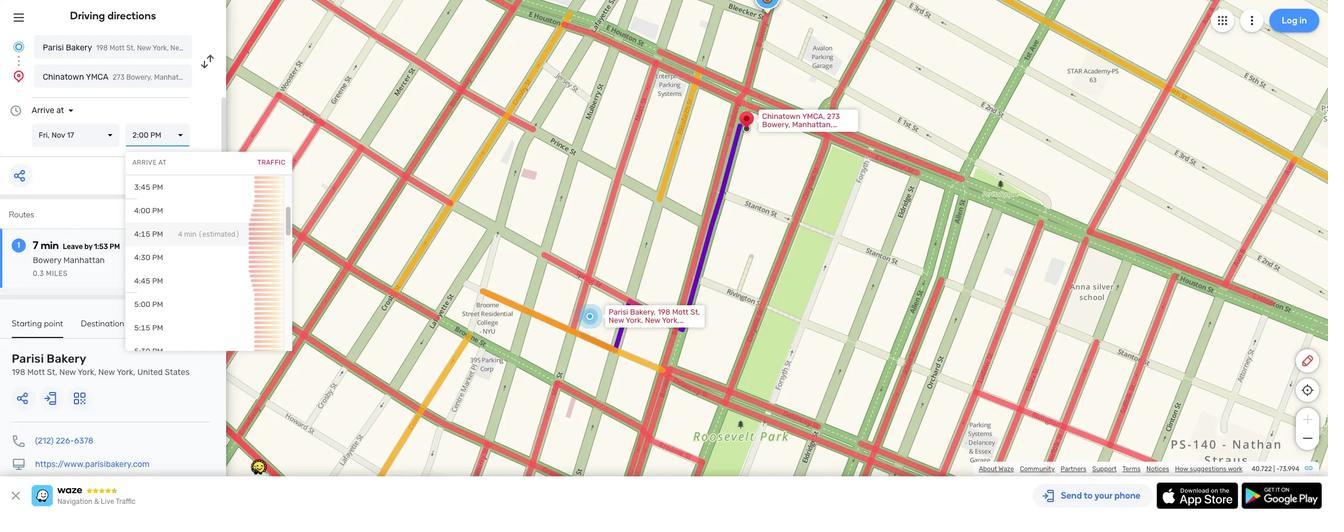 Task type: vqa. For each thing, say whether or not it's contained in the screenshot.
'PM' within 5:15 pm option
yes



Task type: describe. For each thing, give the bounding box(es) containing it.
min for 7
[[41, 239, 59, 252]]

1:53
[[94, 243, 108, 251]]

link image
[[1305, 464, 1314, 473]]

states inside parisi bakery, 198 mott st, new york, new york, united states
[[635, 324, 658, 333]]

0 vertical spatial traffic
[[258, 159, 286, 167]]

destination
[[81, 319, 124, 329]]

how suggestions work link
[[1176, 465, 1243, 473]]

4
[[178, 230, 183, 239]]

starting point button
[[12, 319, 63, 338]]

pm for 4:30 pm
[[152, 253, 163, 262]]

2 vertical spatial st,
[[47, 368, 57, 378]]

17
[[67, 131, 74, 140]]

2:00 pm
[[132, 131, 161, 140]]

pm for 4:15 pm
[[152, 230, 163, 239]]

4 min (estimated)
[[178, 230, 240, 239]]

states inside chinatown ymca 273 bowery, manhattan, united states
[[217, 73, 238, 81]]

chinatown ymca 273 bowery, manhattan, united states
[[43, 72, 238, 82]]

|
[[1274, 465, 1276, 473]]

4:30 pm option
[[125, 246, 284, 270]]

pm for 4:45 pm
[[152, 277, 163, 285]]

3:45
[[134, 183, 150, 192]]

best
[[192, 243, 209, 250]]

(212) 226-6378 link
[[35, 436, 93, 446]]

point
[[44, 319, 63, 329]]

(estimated)
[[198, 230, 240, 239]]

3:30 pm option
[[125, 152, 284, 176]]

notices
[[1147, 465, 1170, 473]]

miles
[[46, 270, 68, 278]]

226-
[[56, 436, 74, 446]]

how
[[1176, 465, 1189, 473]]

pm for 3:30 pm
[[152, 159, 163, 168]]

4:30 pm
[[134, 253, 163, 262]]

ymca,
[[803, 112, 826, 121]]

3:45 pm
[[134, 183, 163, 192]]

parisi bakery, 198 mott st, new york, new york, united states
[[609, 308, 701, 333]]

5:15
[[134, 324, 150, 332]]

2:00 pm list box
[[125, 124, 190, 147]]

min for 4
[[184, 230, 197, 239]]

4:15 pm option
[[125, 223, 284, 246]]

call image
[[12, 434, 26, 448]]

273 for ymca
[[113, 73, 125, 81]]

ymca
[[86, 72, 109, 82]]

st, inside parisi bakery, 198 mott st, new york, new york, united states
[[691, 308, 701, 317]]

x image
[[9, 489, 23, 503]]

0.3
[[33, 270, 44, 278]]

(212)
[[35, 436, 54, 446]]

zoom in image
[[1301, 413, 1316, 427]]

chinatown for ymca
[[43, 72, 84, 82]]

navigation & live traffic
[[57, 498, 136, 506]]

notices link
[[1147, 465, 1170, 473]]

5:00 pm option
[[125, 293, 284, 317]]

pm for 5:00 pm
[[152, 300, 163, 309]]

1 vertical spatial arrive at
[[132, 159, 167, 167]]

pm for 5:15 pm
[[152, 324, 163, 332]]

routes
[[9, 210, 34, 220]]

nov
[[52, 131, 65, 140]]

support
[[1093, 465, 1117, 473]]

3:30
[[134, 159, 150, 168]]

6378
[[74, 436, 93, 446]]

location image
[[12, 69, 26, 83]]

mott inside parisi bakery, 198 mott st, new york, new york, united states
[[673, 308, 689, 317]]

united inside parisi bakery, 198 mott st, new york, new york, united states
[[609, 324, 633, 333]]

5:15 pm option
[[125, 317, 284, 340]]

suggestions
[[1191, 465, 1227, 473]]

partners link
[[1061, 465, 1087, 473]]

5:00 pm
[[134, 300, 163, 309]]

4:15
[[134, 230, 150, 239]]

1 vertical spatial traffic
[[116, 498, 136, 506]]

bowery, for ymca,
[[763, 120, 791, 129]]

pm for 3:45 pm
[[152, 183, 163, 192]]

-
[[1277, 465, 1280, 473]]

terms
[[1123, 465, 1141, 473]]

7 min leave by 1:53 pm
[[33, 239, 120, 252]]

4:45 pm
[[134, 277, 163, 285]]

clock image
[[9, 104, 23, 118]]

fri, nov 17 list box
[[32, 124, 120, 147]]

5:15 pm
[[134, 324, 163, 332]]



Task type: locate. For each thing, give the bounding box(es) containing it.
pm for 2:00 pm
[[150, 131, 161, 140]]

1 vertical spatial parisi bakery 198 mott st, new york, new york, united states
[[12, 352, 190, 378]]

198
[[96, 44, 108, 52], [658, 308, 671, 317], [12, 368, 25, 378]]

fri, nov 17
[[39, 131, 74, 140]]

navigation
[[57, 498, 93, 506]]

bowery, for ymca
[[126, 73, 152, 81]]

arrive up 3:45
[[132, 159, 157, 167]]

parisi bakery 198 mott st, new york, new york, united states down destination button
[[12, 352, 190, 378]]

pm inside 7 min leave by 1:53 pm
[[110, 243, 120, 251]]

st, up chinatown ymca 273 bowery, manhattan, united states on the left top of page
[[126, 44, 135, 52]]

about
[[980, 465, 998, 473]]

1 horizontal spatial traffic
[[258, 159, 286, 167]]

st,
[[126, 44, 135, 52], [691, 308, 701, 317], [47, 368, 57, 378]]

pm inside option
[[152, 253, 163, 262]]

2 vertical spatial 198
[[12, 368, 25, 378]]

york,
[[153, 44, 169, 52], [186, 44, 202, 52], [626, 316, 644, 325], [662, 316, 680, 325], [78, 368, 96, 378], [117, 368, 135, 378]]

1 vertical spatial bowery,
[[763, 120, 791, 129]]

arrive at
[[32, 106, 64, 115], [132, 159, 167, 167]]

0 vertical spatial mott
[[110, 44, 125, 52]]

1 vertical spatial chinatown
[[763, 112, 801, 121]]

0 vertical spatial 273
[[113, 73, 125, 81]]

273 right ymca, at the right top
[[828, 112, 840, 121]]

waze
[[999, 465, 1015, 473]]

work
[[1229, 465, 1243, 473]]

7
[[33, 239, 38, 252]]

states
[[227, 44, 249, 52], [217, 73, 238, 81], [788, 128, 811, 137], [635, 324, 658, 333], [165, 368, 190, 378]]

2 vertical spatial parisi
[[12, 352, 44, 366]]

parisi down starting point button
[[12, 352, 44, 366]]

4:15 pm
[[134, 230, 163, 239]]

community
[[1021, 465, 1055, 473]]

pm for 4:00 pm
[[152, 206, 163, 215]]

destination button
[[81, 319, 124, 337]]

4:00 pm option
[[125, 199, 284, 223]]

0 horizontal spatial 273
[[113, 73, 125, 81]]

0 horizontal spatial traffic
[[116, 498, 136, 506]]

1 horizontal spatial st,
[[126, 44, 135, 52]]

1 vertical spatial 273
[[828, 112, 840, 121]]

1 vertical spatial arrive
[[132, 159, 157, 167]]

4:30
[[134, 253, 150, 262]]

parisi bakery 198 mott st, new york, new york, united states up chinatown ymca 273 bowery, manhattan, united states on the left top of page
[[43, 43, 249, 53]]

chinatown
[[43, 72, 84, 82], [763, 112, 801, 121]]

bowery, right ymca
[[126, 73, 152, 81]]

4:45 pm option
[[125, 270, 284, 293]]

arrive up fri,
[[32, 106, 54, 115]]

40.722 | -73.994
[[1252, 465, 1300, 473]]

1
[[17, 240, 20, 250]]

5:30
[[134, 347, 150, 356]]

1 horizontal spatial manhattan,
[[793, 120, 833, 129]]

chinatown left ymca
[[43, 72, 84, 82]]

198 down starting point button
[[12, 368, 25, 378]]

273 inside chinatown ymca, 273 bowery, manhattan, united states
[[828, 112, 840, 121]]

bowery manhattan 0.3 miles
[[33, 256, 105, 278]]

pm right 4:45
[[152, 277, 163, 285]]

1 vertical spatial mott
[[673, 308, 689, 317]]

0 vertical spatial bowery,
[[126, 73, 152, 81]]

min right 4
[[184, 230, 197, 239]]

pm right 1:53
[[110, 243, 120, 251]]

st, right bakery,
[[691, 308, 701, 317]]

1 vertical spatial at
[[159, 159, 167, 167]]

pencil image
[[1301, 354, 1315, 368]]

1 vertical spatial min
[[41, 239, 59, 252]]

starting point
[[12, 319, 63, 329]]

pm right 5:30
[[152, 347, 163, 356]]

computer image
[[12, 458, 26, 472]]

pm right 5:15
[[152, 324, 163, 332]]

driving
[[70, 9, 105, 22]]

https://www.parisibakery.com
[[35, 460, 150, 470]]

0 horizontal spatial at
[[56, 106, 64, 115]]

https://www.parisibakery.com link
[[35, 460, 150, 470]]

273
[[113, 73, 125, 81], [828, 112, 840, 121]]

0 vertical spatial arrive
[[32, 106, 54, 115]]

1 horizontal spatial bowery,
[[763, 120, 791, 129]]

mott
[[110, 44, 125, 52], [673, 308, 689, 317], [27, 368, 45, 378]]

community link
[[1021, 465, 1055, 473]]

live
[[101, 498, 114, 506]]

198 inside parisi bakery, 198 mott st, new york, new york, united states
[[658, 308, 671, 317]]

by
[[84, 243, 92, 251]]

pm
[[150, 131, 161, 140], [152, 159, 163, 168], [152, 183, 163, 192], [152, 206, 163, 215], [152, 230, 163, 239], [110, 243, 120, 251], [152, 253, 163, 262], [152, 277, 163, 285], [152, 300, 163, 309], [152, 324, 163, 332], [152, 347, 163, 356]]

1 vertical spatial 198
[[658, 308, 671, 317]]

1 vertical spatial st,
[[691, 308, 701, 317]]

st, down starting point button
[[47, 368, 57, 378]]

bakery down driving
[[66, 43, 92, 53]]

3:30 pm
[[134, 159, 163, 168]]

partners
[[1061, 465, 1087, 473]]

at right 3:30
[[159, 159, 167, 167]]

198 up ymca
[[96, 44, 108, 52]]

bakery
[[66, 43, 92, 53], [47, 352, 86, 366]]

0 vertical spatial parisi
[[43, 43, 64, 53]]

manhattan, inside chinatown ymca, 273 bowery, manhattan, united states
[[793, 120, 833, 129]]

pm right 3:30
[[152, 159, 163, 168]]

1 horizontal spatial arrive at
[[132, 159, 167, 167]]

manhattan,
[[154, 73, 191, 81], [793, 120, 833, 129]]

pm right 2:00
[[150, 131, 161, 140]]

leave
[[63, 243, 83, 251]]

0 vertical spatial at
[[56, 106, 64, 115]]

min
[[184, 230, 197, 239], [41, 239, 59, 252]]

(212) 226-6378
[[35, 436, 93, 446]]

traffic
[[258, 159, 286, 167], [116, 498, 136, 506]]

bowery, inside chinatown ymca 273 bowery, manhattan, united states
[[126, 73, 152, 81]]

2 horizontal spatial st,
[[691, 308, 701, 317]]

bowery, inside chinatown ymca, 273 bowery, manhattan, united states
[[763, 120, 791, 129]]

pm right 3:45
[[152, 183, 163, 192]]

273 right ymca
[[113, 73, 125, 81]]

1 horizontal spatial 273
[[828, 112, 840, 121]]

5:30 pm option
[[125, 340, 284, 363]]

united inside chinatown ymca 273 bowery, manhattan, united states
[[193, 73, 215, 81]]

states inside chinatown ymca, 273 bowery, manhattan, united states
[[788, 128, 811, 137]]

parisi bakery 198 mott st, new york, new york, united states
[[43, 43, 249, 53], [12, 352, 190, 378]]

chinatown inside chinatown ymca, 273 bowery, manhattan, united states
[[763, 112, 801, 121]]

bowery, left ymca, at the right top
[[763, 120, 791, 129]]

2 horizontal spatial mott
[[673, 308, 689, 317]]

0 vertical spatial bakery
[[66, 43, 92, 53]]

1 horizontal spatial arrive
[[132, 159, 157, 167]]

about waze community partners support terms notices how suggestions work
[[980, 465, 1243, 473]]

0 vertical spatial min
[[184, 230, 197, 239]]

0 vertical spatial 198
[[96, 44, 108, 52]]

bowery
[[33, 256, 61, 266]]

5:00
[[134, 300, 150, 309]]

pm right 5:00
[[152, 300, 163, 309]]

4:45
[[134, 277, 150, 285]]

0 horizontal spatial bowery,
[[126, 73, 152, 81]]

bakery down the point
[[47, 352, 86, 366]]

0 vertical spatial st,
[[126, 44, 135, 52]]

united
[[204, 44, 226, 52], [193, 73, 215, 81], [763, 128, 786, 137], [609, 324, 633, 333], [137, 368, 163, 378]]

directions
[[108, 9, 156, 22]]

2 vertical spatial mott
[[27, 368, 45, 378]]

1 horizontal spatial min
[[184, 230, 197, 239]]

pm right 4:30
[[152, 253, 163, 262]]

pm right 4:00
[[152, 206, 163, 215]]

pm inside list box
[[150, 131, 161, 140]]

min inside 4:15 pm option
[[184, 230, 197, 239]]

&
[[94, 498, 99, 506]]

about waze link
[[980, 465, 1015, 473]]

5:30 pm
[[134, 347, 163, 356]]

driving directions
[[70, 9, 156, 22]]

at up nov
[[56, 106, 64, 115]]

mott right bakery,
[[673, 308, 689, 317]]

chinatown ymca, 273 bowery, manhattan, united states
[[763, 112, 840, 137]]

parisi inside parisi bakery, 198 mott st, new york, new york, united states
[[609, 308, 629, 317]]

73.994
[[1280, 465, 1300, 473]]

support link
[[1093, 465, 1117, 473]]

1 horizontal spatial mott
[[110, 44, 125, 52]]

bakery,
[[630, 308, 656, 317]]

manhattan
[[63, 256, 105, 266]]

0 horizontal spatial min
[[41, 239, 59, 252]]

pm for 5:30 pm
[[152, 347, 163, 356]]

pm inside 'option'
[[152, 206, 163, 215]]

zoom out image
[[1301, 431, 1316, 446]]

1 horizontal spatial 198
[[96, 44, 108, 52]]

bowery,
[[126, 73, 152, 81], [763, 120, 791, 129]]

starting
[[12, 319, 42, 329]]

chinatown left ymca, at the right top
[[763, 112, 801, 121]]

0 vertical spatial parisi bakery 198 mott st, new york, new york, united states
[[43, 43, 249, 53]]

2:00
[[132, 131, 149, 140]]

manhattan, inside chinatown ymca 273 bowery, manhattan, united states
[[154, 73, 191, 81]]

40.722
[[1252, 465, 1273, 473]]

arrive at up the 3:45 pm
[[132, 159, 167, 167]]

min right 7
[[41, 239, 59, 252]]

mott down the driving directions at left
[[110, 44, 125, 52]]

1 horizontal spatial chinatown
[[763, 112, 801, 121]]

1 vertical spatial manhattan,
[[793, 120, 833, 129]]

current location image
[[12, 40, 26, 54]]

manhattan, for ymca,
[[793, 120, 833, 129]]

chinatown for ymca,
[[763, 112, 801, 121]]

4:00
[[134, 206, 150, 215]]

parisi left bakery,
[[609, 308, 629, 317]]

0 vertical spatial manhattan,
[[154, 73, 191, 81]]

fri,
[[39, 131, 50, 140]]

4:00 pm
[[134, 206, 163, 215]]

pm right 4:15
[[152, 230, 163, 239]]

3:45 pm option
[[125, 176, 284, 199]]

0 horizontal spatial 198
[[12, 368, 25, 378]]

new
[[137, 44, 151, 52], [170, 44, 185, 52], [609, 316, 624, 325], [645, 316, 661, 325], [59, 368, 76, 378], [98, 368, 115, 378]]

0 horizontal spatial mott
[[27, 368, 45, 378]]

198 right bakery,
[[658, 308, 671, 317]]

parisi right current location icon
[[43, 43, 64, 53]]

at
[[56, 106, 64, 115], [159, 159, 167, 167]]

0 vertical spatial chinatown
[[43, 72, 84, 82]]

273 for ymca,
[[828, 112, 840, 121]]

mott down starting point button
[[27, 368, 45, 378]]

0 horizontal spatial chinatown
[[43, 72, 84, 82]]

terms link
[[1123, 465, 1141, 473]]

1 horizontal spatial at
[[159, 159, 167, 167]]

2 horizontal spatial 198
[[658, 308, 671, 317]]

united inside chinatown ymca, 273 bowery, manhattan, united states
[[763, 128, 786, 137]]

0 horizontal spatial st,
[[47, 368, 57, 378]]

1 vertical spatial bakery
[[47, 352, 86, 366]]

0 vertical spatial arrive at
[[32, 106, 64, 115]]

0 horizontal spatial arrive
[[32, 106, 54, 115]]

manhattan, for ymca
[[154, 73, 191, 81]]

273 inside chinatown ymca 273 bowery, manhattan, united states
[[113, 73, 125, 81]]

1 vertical spatial parisi
[[609, 308, 629, 317]]

0 horizontal spatial arrive at
[[32, 106, 64, 115]]

arrive at up fri,
[[32, 106, 64, 115]]

0 horizontal spatial manhattan,
[[154, 73, 191, 81]]



